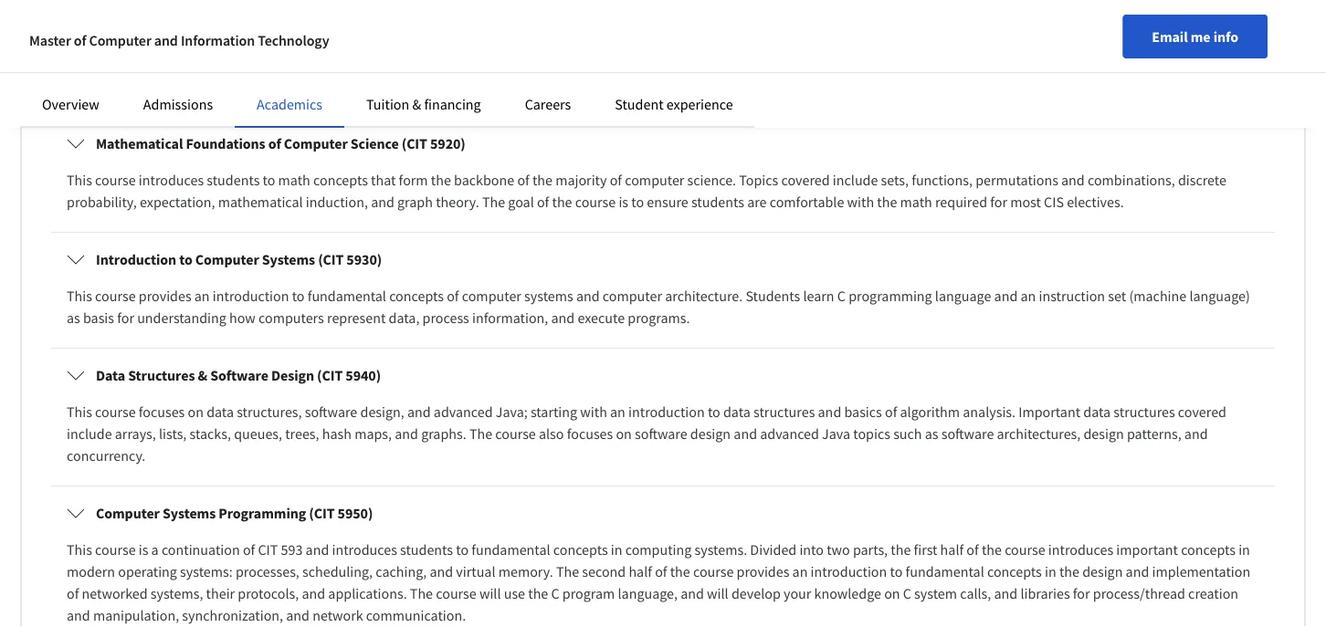 Task type: locate. For each thing, give the bounding box(es) containing it.
on left system
[[885, 585, 901, 604]]

1 vertical spatial structures,
[[237, 404, 302, 422]]

the down the majority
[[552, 193, 573, 212]]

data down data structures & software design (cit 5940) 'dropdown button'
[[724, 404, 751, 422]]

data right important
[[1084, 404, 1111, 422]]

0 horizontal spatial focuses
[[139, 404, 185, 422]]

for right basis
[[117, 309, 134, 328]]

to inside this course provides an introduction to fundamental concepts of computer systems and computer architecture. students learn c programming language and an instruction set (machine language) as basis for understanding how computers represent data, process information, and execute programs.
[[292, 287, 305, 306]]

1 horizontal spatial students
[[746, 287, 801, 306]]

science up oriented
[[595, 0, 640, 8]]

provides
[[958, 11, 1011, 30], [139, 287, 192, 306], [737, 563, 790, 582]]

& left software
[[198, 367, 208, 385]]

2 vertical spatial are
[[748, 193, 767, 212]]

1 vertical spatial provides
[[139, 287, 192, 306]]

data
[[556, 11, 583, 30], [1161, 11, 1189, 30], [271, 55, 299, 74], [207, 404, 234, 422], [724, 404, 751, 422], [1084, 404, 1111, 422]]

using up interfaces,
[[137, 33, 170, 52]]

0 vertical spatial java,
[[753, 33, 785, 52]]

2 vertical spatial advanced
[[761, 425, 820, 444]]

& inside 'dropdown button'
[[198, 367, 208, 385]]

use inside this course is an introduction to fundamental concepts of programming and computer science for students who have little or no experience in these areas. includes an introduction to programming using python, where students are introduced to core programming concepts like data structures, conditionals, loops, variables, and functions. also provides an introduction to basic data science techniques using python. the second half of this course is an introduction to object-oriented programming using java, where students are introduced to polymorphism, inheritance, abstract classes, interfaces, and advanced data structures. students will also learn how to read and write to files, connect to databases, and use regular expressions to parse text. this course includes substantial programming assignments in both python and java, and teaches techniques for test-driven development and debugging code.
[[859, 55, 881, 74]]

0 vertical spatial systems
[[262, 251, 315, 269]]

2 horizontal spatial software
[[942, 425, 995, 444]]

concepts
[[346, 0, 401, 8], [474, 11, 529, 30], [313, 171, 368, 190], [389, 287, 444, 306], [554, 542, 608, 560], [1182, 542, 1236, 560], [988, 563, 1043, 582]]

and right patterns,
[[1185, 425, 1209, 444]]

1 vertical spatial use
[[504, 585, 526, 604]]

0 horizontal spatial on
[[188, 404, 204, 422]]

students inside this course is a continuation of cit 593 and introduces students to fundamental concepts in computing systems. divided into two parts, the first half of the course introduces important concepts in modern operating systems: processes, scheduling, caching, and virtual memory. the second half of the course provides an introduction to fundamental concepts in the design and implementation of networked systems, their protocols, and applications. the course will use the c program language, and will develop your knowledge on c system calls, and libraries for process/thread creation and manipulation, synchronization, and network communication.
[[400, 542, 453, 560]]

using
[[67, 11, 100, 30], [137, 33, 170, 52], [717, 33, 750, 52]]

the right graphs.
[[470, 425, 493, 444]]

advanced left java
[[761, 425, 820, 444]]

learn inside this course is an introduction to fundamental concepts of programming and computer science for students who have little or no experience in these areas. includes an introduction to programming using python, where students are introduced to core programming concepts like data structures, conditionals, loops, variables, and functions. also provides an introduction to basic data science techniques using python. the second half of this course is an introduction to object-oriented programming using java, where students are introduced to polymorphism, inheritance, abstract classes, interfaces, and advanced data structures. students will also learn how to read and write to files, connect to databases, and use regular expressions to parse text. this course includes substantial programming assignments in both python and java, and teaches techniques for test-driven development and debugging code.
[[480, 55, 511, 74]]

1 vertical spatial systems
[[163, 505, 216, 523]]

computers
[[259, 309, 324, 328]]

how up teaches
[[514, 55, 540, 74]]

as inside this course focuses on data structures, software design, and advanced java; starting with an introduction to data structures and basics of algorithm analysis. important data structures covered include arrays, lists, stacks, queues, trees, hash maps, and graphs. the course also focuses on software design and advanced java topics such as software architectures, design patterns, and concurrency.
[[926, 425, 939, 444]]

science
[[351, 135, 399, 153]]

second inside this course is a continuation of cit 593 and introduces students to fundamental concepts in computing systems. divided into two parts, the first half of the course introduces important concepts in modern operating systems: processes, scheduling, caching, and virtual memory. the second half of the course provides an introduction to fundamental concepts in the design and implementation of networked systems, their protocols, and applications. the course will use the c program language, and will develop your knowledge on c system calls, and libraries for process/thread creation and manipulation, synchronization, and network communication.
[[582, 563, 626, 582]]

1 vertical spatial science
[[1192, 11, 1237, 30]]

how inside this course provides an introduction to fundamental concepts of computer systems and computer architecture. students learn c programming language and an instruction set (machine language) as basis for understanding how computers represent data, process information, and execute programs.
[[229, 309, 256, 328]]

1 horizontal spatial introduces
[[332, 542, 397, 560]]

in left these
[[915, 0, 927, 8]]

0 vertical spatial as
[[67, 309, 80, 328]]

computer
[[89, 31, 151, 49], [284, 135, 348, 153], [195, 251, 259, 269], [96, 505, 160, 523]]

half
[[296, 33, 320, 52], [941, 542, 964, 560], [629, 563, 652, 582]]

computer inside mathematical foundations of computer science (cit 5920) dropdown button
[[284, 135, 348, 153]]

provides inside this course is a continuation of cit 593 and introduces students to fundamental concepts in computing systems. divided into two parts, the first half of the course introduces important concepts in modern operating systems: processes, scheduling, caching, and virtual memory. the second half of the course provides an introduction to fundamental concepts in the design and implementation of networked systems, their protocols, and applications. the course will use the c program language, and will develop your knowledge on c system calls, and libraries for process/thread creation and manipulation, synchronization, and network communication.
[[737, 563, 790, 582]]

structures, up oriented
[[586, 11, 652, 30]]

master of computer and information technology
[[29, 31, 329, 49]]

loops,
[[737, 11, 774, 30]]

1 horizontal spatial java,
[[753, 33, 785, 52]]

and down python.
[[183, 55, 206, 74]]

0 vertical spatial science
[[595, 0, 640, 8]]

networked
[[82, 585, 148, 604]]

is up python,
[[139, 0, 148, 8]]

1 vertical spatial introduced
[[907, 33, 974, 52]]

students up mathematical
[[207, 171, 260, 190]]

the
[[224, 33, 247, 52], [482, 193, 505, 212], [470, 425, 493, 444], [556, 563, 579, 582], [410, 585, 433, 604]]

0 vertical spatial covered
[[782, 171, 830, 190]]

1 horizontal spatial include
[[833, 171, 879, 190]]

of
[[404, 0, 416, 8], [74, 31, 86, 49], [323, 33, 335, 52], [268, 135, 281, 153], [518, 171, 530, 190], [610, 171, 622, 190], [537, 193, 550, 212], [447, 287, 459, 306], [886, 404, 898, 422], [243, 542, 255, 560], [967, 542, 979, 560], [655, 563, 668, 582], [67, 585, 79, 604]]

parse
[[1020, 55, 1054, 74]]

0 vertical spatial also
[[452, 55, 477, 74]]

design
[[271, 367, 314, 385]]

students up information
[[194, 11, 247, 30]]

0 horizontal spatial covered
[[782, 171, 830, 190]]

1 horizontal spatial learn
[[804, 287, 835, 306]]

computer down python,
[[89, 31, 151, 49]]

python,
[[103, 11, 150, 30]]

design
[[691, 425, 731, 444], [1084, 425, 1125, 444], [1083, 563, 1124, 582]]

advanced inside this course is an introduction to fundamental concepts of programming and computer science for students who have little or no experience in these areas. includes an introduction to programming using python, where students are introduced to core programming concepts like data structures, conditionals, loops, variables, and functions. also provides an introduction to basic data science techniques using python. the second half of this course is an introduction to object-oriented programming using java, where students are introduced to polymorphism, inheritance, abstract classes, interfaces, and advanced data structures. students will also learn how to read and write to files, connect to databases, and use regular expressions to parse text. this course includes substantial programming assignments in both python and java, and teaches techniques for test-driven development and debugging code.
[[209, 55, 269, 74]]

provides up develop
[[737, 563, 790, 582]]

0 vertical spatial with
[[848, 193, 875, 212]]

computer down academics
[[284, 135, 348, 153]]

as inside this course provides an introduction to fundamental concepts of computer systems and computer architecture. students learn c programming language and an instruction set (machine language) as basis for understanding how computers represent data, process information, and execute programs.
[[67, 309, 80, 328]]

computer down mathematical
[[195, 251, 259, 269]]

0 horizontal spatial provides
[[139, 287, 192, 306]]

0 vertical spatial provides
[[958, 11, 1011, 30]]

with
[[848, 193, 875, 212], [581, 404, 608, 422]]

5930)
[[347, 251, 382, 269]]

me
[[1191, 27, 1211, 46]]

0 horizontal spatial are
[[250, 11, 269, 30]]

knowledge
[[815, 585, 882, 604]]

an inside this course is a continuation of cit 593 and introduces students to fundamental concepts in computing systems. divided into two parts, the first half of the course introduces important concepts in modern operating systems: processes, scheduling, caching, and virtual memory. the second half of the course provides an introduction to fundamental concepts in the design and implementation of networked systems, their protocols, and applications. the course will use the c program language, and will develop your knowledge on c system calls, and libraries for process/thread creation and manipulation, synchronization, and network communication.
[[793, 563, 808, 582]]

expressions
[[930, 55, 1002, 74]]

5940)
[[346, 367, 381, 385]]

0 vertical spatial include
[[833, 171, 879, 190]]

introduces inside this course introduces students to math concepts that form the backbone of the majority of computer science. topics covered include sets, functions, permutations and combinations, discrete probability, expectation, mathematical induction, and graph theory. the goal of the course is to ensure students are comfortable with the math required for most cis electives.
[[139, 171, 204, 190]]

0 horizontal spatial advanced
[[209, 55, 269, 74]]

techniques down read
[[534, 77, 602, 96]]

0 vertical spatial use
[[859, 55, 881, 74]]

topics
[[854, 425, 891, 444]]

structures up patterns,
[[1114, 404, 1176, 422]]

this inside this course provides an introduction to fundamental concepts of computer systems and computer architecture. students learn c programming language and an instruction set (machine language) as basis for understanding how computers represent data, process information, and execute programs.
[[67, 287, 92, 306]]

with inside this course focuses on data structures, software design, and advanced java; starting with an introduction to data structures and basics of algorithm analysis. important data structures covered include arrays, lists, stacks, queues, trees, hash maps, and graphs. the course also focuses on software design and advanced java topics such as software architectures, design patterns, and concurrency.
[[581, 404, 608, 422]]

concepts left 'like'
[[474, 11, 529, 30]]

of inside this course provides an introduction to fundamental concepts of computer systems and computer architecture. students learn c programming language and an instruction set (machine language) as basis for understanding how computers represent data, process information, and execute programs.
[[447, 287, 459, 306]]

this up concurrency. on the left
[[67, 404, 92, 422]]

for right libraries on the bottom
[[1074, 585, 1091, 604]]

the inside this course focuses on data structures, software design, and advanced java; starting with an introduction to data structures and basics of algorithm analysis. important data structures covered include arrays, lists, stacks, queues, trees, hash maps, and graphs. the course also focuses on software design and advanced java topics such as software architectures, design patterns, and concurrency.
[[470, 425, 493, 444]]

computer up a
[[96, 505, 160, 523]]

for inside this course provides an introduction to fundamental concepts of computer systems and computer architecture. students learn c programming language and an instruction set (machine language) as basis for understanding how computers represent data, process information, and execute programs.
[[117, 309, 134, 328]]

1 vertical spatial include
[[67, 425, 112, 444]]

the down backbone
[[482, 193, 505, 212]]

(machine
[[1130, 287, 1187, 306]]

0 vertical spatial how
[[514, 55, 540, 74]]

design inside this course is a continuation of cit 593 and introduces students to fundamental concepts in computing systems. divided into two parts, the first half of the course introduces important concepts in modern operating systems: processes, scheduling, caching, and virtual memory. the second half of the course provides an introduction to fundamental concepts in the design and implementation of networked systems, their protocols, and applications. the course will use the c program language, and will develop your knowledge on c system calls, and libraries for process/thread creation and manipulation, synchronization, and network communication.
[[1083, 563, 1124, 582]]

(cit left 5940)
[[317, 367, 343, 385]]

this up "modern"
[[67, 542, 92, 560]]

1 vertical spatial half
[[941, 542, 964, 560]]

techniques
[[67, 33, 134, 52], [534, 77, 602, 96]]

course down inheritance,
[[1115, 55, 1156, 74]]

course down systems.
[[694, 563, 734, 582]]

financing
[[424, 95, 481, 113]]

required
[[936, 193, 988, 212]]

1 horizontal spatial science
[[1192, 11, 1237, 30]]

databases,
[[764, 55, 830, 74]]

1 vertical spatial covered
[[1179, 404, 1227, 422]]

1 horizontal spatial provides
[[737, 563, 790, 582]]

programming inside this course provides an introduction to fundamental concepts of computer systems and computer architecture. students learn c programming language and an instruction set (machine language) as basis for understanding how computers represent data, process information, and execute programs.
[[849, 287, 933, 306]]

implementation
[[1153, 563, 1251, 582]]

students inside this course provides an introduction to fundamental concepts of computer systems and computer architecture. students learn c programming language and an instruction set (machine language) as basis for understanding how computers represent data, process information, and execute programs.
[[746, 287, 801, 306]]

this inside this course introduces students to math concepts that form the backbone of the majority of computer science. topics covered include sets, functions, permutations and combinations, discrete probability, expectation, mathematical induction, and graph theory. the goal of the course is to ensure students are comfortable with the math required for most cis electives.
[[67, 171, 92, 190]]

on
[[188, 404, 204, 422], [616, 425, 632, 444], [885, 585, 901, 604]]

1 vertical spatial focuses
[[567, 425, 613, 444]]

are inside this course introduces students to math concepts that form the backbone of the majority of computer science. topics covered include sets, functions, permutations and combinations, discrete probability, expectation, mathematical induction, and graph theory. the goal of the course is to ensure students are comfortable with the math required for most cis electives.
[[748, 193, 767, 212]]

introduces up expectation,
[[139, 171, 204, 190]]

data structures & software design (cit 5940)
[[96, 367, 381, 385]]

1 structures from the left
[[754, 404, 816, 422]]

half up language,
[[629, 563, 652, 582]]

electives.
[[1068, 193, 1125, 212]]

0 horizontal spatial experience
[[667, 95, 733, 113]]

593
[[281, 542, 303, 560]]

theory.
[[436, 193, 480, 212]]

as
[[67, 309, 80, 328], [926, 425, 939, 444]]

interfaces,
[[117, 55, 180, 74]]

concepts inside this course provides an introduction to fundamental concepts of computer systems and computer architecture. students learn c programming language and an instruction set (machine language) as basis for understanding how computers represent data, process information, and execute programs.
[[389, 287, 444, 306]]

an up the "your"
[[793, 563, 808, 582]]

like
[[532, 11, 553, 30]]

this inside this course focuses on data structures, software design, and advanced java; starting with an introduction to data structures and basics of algorithm analysis. important data structures covered include arrays, lists, stacks, queues, trees, hash maps, and graphs. the course also focuses on software design and advanced java topics such as software architectures, design patterns, and concurrency.
[[67, 404, 92, 422]]

1 vertical spatial &
[[198, 367, 208, 385]]

1 horizontal spatial as
[[926, 425, 939, 444]]

graph
[[398, 193, 433, 212]]

1 vertical spatial with
[[581, 404, 608, 422]]

course up basis
[[95, 287, 136, 306]]

introduced down also
[[907, 33, 974, 52]]

course inside this course provides an introduction to fundamental concepts of computer systems and computer architecture. students learn c programming language and an instruction set (machine language) as basis for understanding how computers represent data, process information, and execute programs.
[[95, 287, 136, 306]]

0 horizontal spatial second
[[250, 33, 294, 52]]

maps,
[[355, 425, 392, 444]]

the up communication.
[[410, 585, 433, 604]]

students up conditionals,
[[663, 0, 716, 8]]

1 horizontal spatial use
[[859, 55, 881, 74]]

will up "tuition & financing" link
[[427, 55, 449, 74]]

java, right tuition
[[423, 77, 455, 96]]

course
[[95, 0, 136, 8], [363, 33, 404, 52], [1115, 55, 1156, 74], [95, 171, 136, 190], [575, 193, 616, 212], [95, 287, 136, 306], [95, 404, 136, 422], [496, 425, 536, 444], [95, 542, 136, 560], [1005, 542, 1046, 560], [694, 563, 734, 582], [436, 585, 477, 604]]

use down memory.
[[504, 585, 526, 604]]

experience inside this course is an introduction to fundamental concepts of programming and computer science for students who have little or no experience in these areas. includes an introduction to programming using python, where students are introduced to core programming concepts like data structures, conditionals, loops, variables, and functions. also provides an introduction to basic data science techniques using python. the second half of this course is an introduction to object-oriented programming using java, where students are introduced to polymorphism, inheritance, abstract classes, interfaces, and advanced data structures. students will also learn how to read and write to files, connect to databases, and use regular expressions to parse text. this course includes substantial programming assignments in both python and java, and teaches techniques for test-driven development and debugging code.
[[846, 0, 912, 8]]

how inside this course is an introduction to fundamental concepts of programming and computer science for students who have little or no experience in these areas. includes an introduction to programming using python, where students are introduced to core programming concepts like data structures, conditionals, loops, variables, and functions. also provides an introduction to basic data science techniques using python. the second half of this course is an introduction to object-oriented programming using java, where students are introduced to polymorphism, inheritance, abstract classes, interfaces, and advanced data structures. students will also learn how to read and write to files, connect to databases, and use regular expressions to parse text. this course includes substantial programming assignments in both python and java, and teaches techniques for test-driven development and debugging code.
[[514, 55, 540, 74]]

introduction inside this course provides an introduction to fundamental concepts of computer systems and computer architecture. students learn c programming language and an instruction set (machine language) as basis for understanding how computers represent data, process information, and execute programs.
[[213, 287, 289, 306]]

&
[[413, 95, 421, 113], [198, 367, 208, 385]]

structures, up queues,
[[237, 404, 302, 422]]

understanding
[[137, 309, 226, 328]]

1 vertical spatial learn
[[804, 287, 835, 306]]

1 horizontal spatial how
[[514, 55, 540, 74]]

0 horizontal spatial with
[[581, 404, 608, 422]]

for left most
[[991, 193, 1008, 212]]

data
[[96, 367, 125, 385]]

computer
[[532, 0, 592, 8], [625, 171, 685, 190], [462, 287, 522, 306], [603, 287, 663, 306]]

on down data structures & software design (cit 5940) 'dropdown button'
[[616, 425, 632, 444]]

introduction up information
[[170, 0, 246, 8]]

form
[[399, 171, 428, 190]]

2 horizontal spatial half
[[941, 542, 964, 560]]

concepts up induction, on the top of the page
[[313, 171, 368, 190]]

1 vertical spatial as
[[926, 425, 939, 444]]

0 horizontal spatial introduces
[[139, 171, 204, 190]]

and up debugging
[[833, 55, 856, 74]]

information,
[[472, 309, 549, 328]]

software
[[305, 404, 358, 422], [635, 425, 688, 444], [942, 425, 995, 444]]

overview link
[[42, 95, 99, 113]]

c inside this course provides an introduction to fundamental concepts of computer systems and computer architecture. students learn c programming language and an instruction set (machine language) as basis for understanding how computers represent data, process information, and execute programs.
[[838, 287, 846, 306]]

0 vertical spatial experience
[[846, 0, 912, 8]]

fundamental inside this course is an introduction to fundamental concepts of programming and computer science for students who have little or no experience in these areas. includes an introduction to programming using python, where students are introduced to core programming concepts like data structures, conditionals, loops, variables, and functions. also provides an introduction to basic data science techniques using python. the second half of this course is an introduction to object-oriented programming using java, where students are introduced to polymorphism, inheritance, abstract classes, interfaces, and advanced data structures. students will also learn how to read and write to files, connect to databases, and use regular expressions to parse text. this course includes substantial programming assignments in both python and java, and teaches techniques for test-driven development and debugging code.
[[265, 0, 343, 8]]

to
[[249, 0, 262, 8], [1158, 0, 1171, 8], [343, 11, 355, 30], [1111, 11, 1124, 30], [517, 33, 530, 52], [977, 33, 990, 52], [543, 55, 556, 74], [650, 55, 662, 74], [749, 55, 761, 74], [1005, 55, 1018, 74], [263, 171, 275, 190], [632, 193, 644, 212], [179, 251, 193, 269], [292, 287, 305, 306], [708, 404, 721, 422], [456, 542, 469, 560], [891, 563, 903, 582]]

1 horizontal spatial also
[[539, 425, 564, 444]]

1 vertical spatial also
[[539, 425, 564, 444]]

1 vertical spatial advanced
[[434, 404, 493, 422]]

lists,
[[159, 425, 187, 444]]

python
[[350, 77, 394, 96]]

1 horizontal spatial experience
[[846, 0, 912, 8]]

computer up 'like'
[[532, 0, 592, 8]]

0 horizontal spatial structures
[[754, 404, 816, 422]]

systems up computers
[[262, 251, 315, 269]]

probability,
[[67, 193, 137, 212]]

1 vertical spatial math
[[901, 193, 933, 212]]

this inside this course is a continuation of cit 593 and introduces students to fundamental concepts in computing systems. divided into two parts, the first half of the course introduces important concepts in modern operating systems: processes, scheduling, caching, and virtual memory. the second half of the course provides an introduction to fundamental concepts in the design and implementation of networked systems, their protocols, and applications. the course will use the c program language, and will develop your knowledge on c system calls, and libraries for process/thread creation and manipulation, synchronization, and network communication.
[[67, 542, 92, 560]]

1 vertical spatial students
[[746, 287, 801, 306]]

1 horizontal spatial covered
[[1179, 404, 1227, 422]]

include up concurrency. on the left
[[67, 425, 112, 444]]

computer systems programming (cit 5950) button
[[52, 489, 1275, 540]]

0 horizontal spatial how
[[229, 309, 256, 328]]

& right tuition
[[413, 95, 421, 113]]

computer inside this course introduces students to math concepts that form the backbone of the majority of computer science. topics covered include sets, functions, permutations and combinations, discrete probability, expectation, mathematical induction, and graph theory. the goal of the course is to ensure students are comfortable with the math required for most cis electives.
[[625, 171, 685, 190]]

into
[[800, 542, 824, 560]]

who
[[719, 0, 745, 8]]

concepts up "data,"
[[389, 287, 444, 306]]

2 horizontal spatial provides
[[958, 11, 1011, 30]]

with inside this course introduces students to math concepts that form the backbone of the majority of computer science. topics covered include sets, functions, permutations and combinations, discrete probability, expectation, mathematical induction, and graph theory. the goal of the course is to ensure students are comfortable with the math required for most cis electives.
[[848, 193, 875, 212]]

have
[[748, 0, 777, 8]]

core
[[358, 11, 385, 30]]

email me info button
[[1123, 15, 1268, 58]]

in up implementation
[[1239, 542, 1251, 560]]

are down "functions."
[[884, 33, 904, 52]]

the up libraries on the bottom
[[1060, 563, 1080, 582]]

course down virtual
[[436, 585, 477, 604]]

1 horizontal spatial structures
[[1114, 404, 1176, 422]]

structures
[[754, 404, 816, 422], [1114, 404, 1176, 422]]

as left basis
[[67, 309, 80, 328]]

0 vertical spatial second
[[250, 33, 294, 52]]

1 horizontal spatial structures,
[[586, 11, 652, 30]]

0 vertical spatial structures,
[[586, 11, 652, 30]]

second up "assignments" at the top left
[[250, 33, 294, 52]]

is left a
[[139, 542, 148, 560]]

introduction inside this course is a continuation of cit 593 and introduces students to fundamental concepts in computing systems. divided into two parts, the first half of the course introduces important concepts in modern operating systems: processes, scheduling, caching, and virtual memory. the second half of the course provides an introduction to fundamental concepts in the design and implementation of networked systems, their protocols, and applications. the course will use the c program language, and will develop your knowledge on c system calls, and libraries for process/thread creation and manipulation, synchronization, and network communication.
[[811, 563, 888, 582]]

and left virtual
[[430, 563, 453, 582]]

as down "algorithm"
[[926, 425, 939, 444]]

with right starting
[[581, 404, 608, 422]]

systems up continuation
[[163, 505, 216, 523]]

using up connect
[[717, 33, 750, 52]]

1 horizontal spatial systems
[[262, 251, 315, 269]]

0 vertical spatial math
[[278, 171, 311, 190]]

assignments
[[224, 77, 301, 96]]

where down variables,
[[788, 33, 825, 52]]

0 horizontal spatial will
[[427, 55, 449, 74]]

of inside dropdown button
[[268, 135, 281, 153]]

the right python.
[[224, 33, 247, 52]]

0 vertical spatial techniques
[[67, 33, 134, 52]]

0 horizontal spatial math
[[278, 171, 311, 190]]

0 horizontal spatial learn
[[480, 55, 511, 74]]

and up interfaces,
[[154, 31, 178, 49]]

1 horizontal spatial advanced
[[434, 404, 493, 422]]

object-
[[533, 33, 575, 52]]

covered inside this course focuses on data structures, software design, and advanced java; starting with an introduction to data structures and basics of algorithm analysis. important data structures covered include arrays, lists, stacks, queues, trees, hash maps, and graphs. the course also focuses on software design and advanced java topics such as software architectures, design patterns, and concurrency.
[[1179, 404, 1227, 422]]

1 vertical spatial techniques
[[534, 77, 602, 96]]

process
[[423, 309, 470, 328]]

0 vertical spatial &
[[413, 95, 421, 113]]

experience down files, on the top right of the page
[[667, 95, 733, 113]]

second inside this course is an introduction to fundamental concepts of programming and computer science for students who have little or no experience in these areas. includes an introduction to programming using python, where students are introduced to core programming concepts like data structures, conditionals, loops, variables, and functions. also provides an introduction to basic data science techniques using python. the second half of this course is an introduction to object-oriented programming using java, where students are introduced to polymorphism, inheritance, abstract classes, interfaces, and advanced data structures. students will also learn how to read and write to files, connect to databases, and use regular expressions to parse text. this course includes substantial programming assignments in both python and java, and teaches techniques for test-driven development and debugging code.
[[250, 33, 294, 52]]

half right first
[[941, 542, 964, 560]]

the up 'goal'
[[533, 171, 553, 190]]

that
[[371, 171, 396, 190]]

of inside this course focuses on data structures, software design, and advanced java; starting with an introduction to data structures and basics of algorithm analysis. important data structures covered include arrays, lists, stacks, queues, trees, hash maps, and graphs. the course also focuses on software design and advanced java topics such as software architectures, design patterns, and concurrency.
[[886, 404, 898, 422]]

and down protocols,
[[286, 607, 310, 626]]

0 horizontal spatial also
[[452, 55, 477, 74]]

debugging
[[805, 77, 870, 96]]

where
[[153, 11, 191, 30], [788, 33, 825, 52]]

structures left basics
[[754, 404, 816, 422]]

1 horizontal spatial where
[[788, 33, 825, 52]]

2 horizontal spatial on
[[885, 585, 901, 604]]

math
[[278, 171, 311, 190], [901, 193, 933, 212]]

1 horizontal spatial are
[[748, 193, 767, 212]]

0 vertical spatial learn
[[480, 55, 511, 74]]

also inside this course is an introduction to fundamental concepts of programming and computer science for students who have little or no experience in these areas. includes an introduction to programming using python, where students are introduced to core programming concepts like data structures, conditionals, loops, variables, and functions. also provides an introduction to basic data science techniques using python. the second half of this course is an introduction to object-oriented programming using java, where students are introduced to polymorphism, inheritance, abstract classes, interfaces, and advanced data structures. students will also learn how to read and write to files, connect to databases, and use regular expressions to parse text. this course includes substantial programming assignments in both python and java, and teaches techniques for test-driven development and debugging code.
[[452, 55, 477, 74]]

introduced
[[272, 11, 340, 30], [907, 33, 974, 52]]

computer inside this course is an introduction to fundamental concepts of programming and computer science for students who have little or no experience in these areas. includes an introduction to programming using python, where students are introduced to core programming concepts like data structures, conditionals, loops, variables, and functions. also provides an introduction to basic data science techniques using python. the second half of this course is an introduction to object-oriented programming using java, where students are introduced to polymorphism, inheritance, abstract classes, interfaces, and advanced data structures. students will also learn how to read and write to files, connect to databases, and use regular expressions to parse text. this course includes substantial programming assignments in both python and java, and teaches techniques for test-driven development and debugging code.
[[532, 0, 592, 8]]

conditionals,
[[654, 11, 734, 30]]

1 horizontal spatial half
[[629, 563, 652, 582]]

2 vertical spatial on
[[885, 585, 901, 604]]

careers
[[525, 95, 571, 113]]

1 horizontal spatial c
[[838, 287, 846, 306]]

1 horizontal spatial techniques
[[534, 77, 602, 96]]

systems
[[262, 251, 315, 269], [163, 505, 216, 523]]

0 vertical spatial half
[[296, 33, 320, 52]]

and up cis
[[1062, 171, 1085, 190]]

0 horizontal spatial include
[[67, 425, 112, 444]]

info
[[1214, 27, 1239, 46]]

0 vertical spatial focuses
[[139, 404, 185, 422]]

0 vertical spatial students
[[370, 55, 424, 74]]



Task type: vqa. For each thing, say whether or not it's contained in the screenshot.
the bottom experience
yes



Task type: describe. For each thing, give the bounding box(es) containing it.
files,
[[665, 55, 694, 74]]

0 horizontal spatial software
[[305, 404, 358, 422]]

language,
[[618, 585, 678, 604]]

goal
[[508, 193, 534, 212]]

1 vertical spatial experience
[[667, 95, 733, 113]]

data structures & software design (cit 5940) button
[[52, 351, 1275, 402]]

use inside this course is a continuation of cit 593 and introduces students to fundamental concepts in computing systems. divided into two parts, the first half of the course introduces important concepts in modern operating systems: processes, scheduling, caching, and virtual memory. the second half of the course provides an introduction to fundamental concepts in the design and implementation of networked systems, their protocols, and applications. the course will use the c program language, and will develop your knowledge on c system calls, and libraries for process/thread creation and manipulation, synchronization, and network communication.
[[504, 585, 526, 604]]

systems inside introduction to computer systems (cit 5930) dropdown button
[[262, 251, 315, 269]]

and left java
[[734, 425, 758, 444]]

also
[[929, 11, 955, 30]]

is right this
[[407, 33, 417, 52]]

calls,
[[961, 585, 992, 604]]

to inside this course focuses on data structures, software design, and advanced java; starting with an introduction to data structures and basics of algorithm analysis. important data structures covered include arrays, lists, stacks, queues, trees, hash maps, and graphs. the course also focuses on software design and advanced java topics such as software architectures, design patterns, and concurrency.
[[708, 404, 721, 422]]

in up libraries on the bottom
[[1045, 563, 1057, 582]]

fundamental inside this course provides an introduction to fundamental concepts of computer systems and computer architecture. students learn c programming language and an instruction set (machine language) as basis for understanding how computers represent data, process information, and execute programs.
[[308, 287, 387, 306]]

classes,
[[67, 55, 114, 74]]

design,
[[361, 404, 405, 422]]

students inside this course is an introduction to fundamental concepts of programming and computer science for students who have little or no experience in these areas. includes an introduction to programming using python, where students are introduced to core programming concepts like data structures, conditionals, loops, variables, and functions. also provides an introduction to basic data science techniques using python. the second half of this course is an introduction to object-oriented programming using java, where students are introduced to polymorphism, inheritance, abstract classes, interfaces, and advanced data structures. students will also learn how to read and write to files, connect to databases, and use regular expressions to parse text. this course includes substantial programming assignments in both python and java, and teaches techniques for test-driven development and debugging code.
[[370, 55, 424, 74]]

and right 'calls,'
[[995, 585, 1018, 604]]

1 horizontal spatial on
[[616, 425, 632, 444]]

1 vertical spatial java,
[[423, 77, 455, 96]]

0 horizontal spatial introduced
[[272, 11, 340, 30]]

computer up programs.
[[603, 287, 663, 306]]

concepts up implementation
[[1182, 542, 1236, 560]]

course down the majority
[[575, 193, 616, 212]]

abstract
[[1164, 33, 1214, 52]]

hash
[[322, 425, 352, 444]]

mathematical foundations of computer science (cit 5920)
[[96, 135, 466, 153]]

to inside dropdown button
[[179, 251, 193, 269]]

concepts up program in the left of the page
[[554, 542, 608, 560]]

this course focuses on data structures, software design, and advanced java; starting with an introduction to data structures and basics of algorithm analysis. important data structures covered include arrays, lists, stacks, queues, trees, hash maps, and graphs. the course also focuses on software design and advanced java topics such as software architectures, design patterns, and concurrency.
[[67, 404, 1227, 466]]

for inside this course is a continuation of cit 593 and introduces students to fundamental concepts in computing systems. divided into two parts, the first half of the course introduces important concepts in modern operating systems: processes, scheduling, caching, and virtual memory. the second half of the course provides an introduction to fundamental concepts in the design and implementation of networked systems, their protocols, and applications. the course will use the c program language, and will develop your knowledge on c system calls, and libraries for process/thread creation and manipulation, synchronization, and network communication.
[[1074, 585, 1091, 604]]

academics link
[[257, 95, 323, 113]]

structures, inside this course focuses on data structures, software design, and advanced java; starting with an introduction to data structures and basics of algorithm analysis. important data structures covered include arrays, lists, stacks, queues, trees, hash maps, and graphs. the course also focuses on software design and advanced java topics such as software architectures, design patterns, and concurrency.
[[237, 404, 302, 422]]

and right python
[[397, 77, 420, 96]]

system
[[915, 585, 958, 604]]

set
[[1109, 287, 1127, 306]]

processes,
[[236, 563, 300, 582]]

and up java
[[818, 404, 842, 422]]

represent
[[327, 309, 386, 328]]

computing
[[626, 542, 692, 560]]

most
[[1011, 193, 1042, 212]]

an down includes
[[1013, 11, 1029, 30]]

course up probability,
[[95, 171, 136, 190]]

1 horizontal spatial focuses
[[567, 425, 613, 444]]

systems.
[[695, 542, 748, 560]]

computer systems programming (cit 5950)
[[96, 505, 373, 523]]

discrete
[[1179, 171, 1227, 190]]

the up program in the left of the page
[[556, 563, 579, 582]]

students down science.
[[692, 193, 745, 212]]

1 horizontal spatial software
[[635, 425, 688, 444]]

computer inside introduction to computer systems (cit 5930) dropdown button
[[195, 251, 259, 269]]

caching,
[[376, 563, 427, 582]]

two
[[827, 542, 851, 560]]

basis
[[83, 309, 114, 328]]

include inside this course introduces students to math concepts that form the backbone of the majority of computer science. topics covered include sets, functions, permutations and combinations, discrete probability, expectation, mathematical induction, and graph theory. the goal of the course is to ensure students are comfortable with the math required for most cis electives.
[[833, 171, 879, 190]]

course up python,
[[95, 0, 136, 8]]

course down 'core'
[[363, 33, 404, 52]]

data up stacks,
[[207, 404, 234, 422]]

manipulation,
[[93, 607, 179, 626]]

this for this course is an introduction to fundamental concepts of programming and computer science for students who have little or no experience in these areas. includes an introduction to programming using python, where students are introduced to core programming concepts like data structures, conditionals, loops, variables, and functions. also provides an introduction to basic data science techniques using python. the second half of this course is an introduction to object-oriented programming using java, where students are introduced to polymorphism, inheritance, abstract classes, interfaces, and advanced data structures. students will also learn how to read and write to files, connect to databases, and use regular expressions to parse text. this course includes substantial programming assignments in both python and java, and teaches techniques for test-driven development and debugging code.
[[67, 0, 92, 8]]

queues,
[[234, 425, 282, 444]]

induction,
[[306, 193, 368, 212]]

structures
[[128, 367, 195, 385]]

an right includes
[[1060, 0, 1076, 8]]

and down design,
[[395, 425, 418, 444]]

this for this course introduces students to math concepts that form the backbone of the majority of computer science. topics covered include sets, functions, permutations and combinations, discrete probability, expectation, mathematical induction, and graph theory. the goal of the course is to ensure students are comfortable with the math required for most cis electives.
[[67, 171, 92, 190]]

1 vertical spatial where
[[788, 33, 825, 52]]

and down "systems"
[[552, 309, 575, 328]]

include inside this course focuses on data structures, software design, and advanced java; starting with an introduction to data structures and basics of algorithm analysis. important data structures covered include arrays, lists, stacks, queues, trees, hash maps, and graphs. the course also focuses on software design and advanced java topics such as software architectures, design patterns, and concurrency.
[[67, 425, 112, 444]]

2 horizontal spatial c
[[904, 585, 912, 604]]

course up "modern"
[[95, 542, 136, 560]]

graphs.
[[421, 425, 467, 444]]

areas.
[[966, 0, 1003, 8]]

introduction up basic
[[1079, 0, 1155, 8]]

the down 'computing'
[[670, 563, 691, 582]]

basics
[[845, 404, 883, 422]]

starting
[[531, 404, 578, 422]]

half inside this course is an introduction to fundamental concepts of programming and computer science for students who have little or no experience in these areas. includes an introduction to programming using python, where students are introduced to core programming concepts like data structures, conditionals, loops, variables, and functions. also provides an introduction to basic data science techniques using python. the second half of this course is an introduction to object-oriented programming using java, where students are introduced to polymorphism, inheritance, abstract classes, interfaces, and advanced data structures. students will also learn how to read and write to files, connect to databases, and use regular expressions to parse text. this course includes substantial programming assignments in both python and java, and teaches techniques for test-driven development and debugging code.
[[296, 33, 320, 52]]

the up 'calls,'
[[982, 542, 1002, 560]]

and right 593 at the left of page
[[306, 542, 329, 560]]

an left instruction
[[1021, 287, 1037, 306]]

fundamental up memory.
[[472, 542, 551, 560]]

and down networked
[[67, 607, 90, 626]]

will inside this course is an introduction to fundamental concepts of programming and computer science for students who have little or no experience in these areas. includes an introduction to programming using python, where students are introduced to core programming concepts like data structures, conditionals, loops, variables, and functions. also provides an introduction to basic data science techniques using python. the second half of this course is an introduction to object-oriented programming using java, where students are introduced to polymorphism, inheritance, abstract classes, interfaces, and advanced data structures. students will also learn how to read and write to files, connect to databases, and use regular expressions to parse text. this course includes substantial programming assignments in both python and java, and teaches techniques for test-driven development and debugging code.
[[427, 55, 449, 74]]

students down "no"
[[828, 33, 881, 52]]

and down "no"
[[839, 11, 862, 30]]

teaches
[[484, 77, 531, 96]]

student experience link
[[615, 95, 733, 113]]

1 horizontal spatial using
[[137, 33, 170, 52]]

comfortable
[[770, 193, 845, 212]]

course down java;
[[496, 425, 536, 444]]

concepts up libraries on the bottom
[[988, 563, 1043, 582]]

data down technology
[[271, 55, 299, 74]]

data,
[[389, 309, 420, 328]]

introduction up 'polymorphism,'
[[1032, 11, 1108, 30]]

an up master of computer and information technology
[[151, 0, 167, 8]]

expectation,
[[140, 193, 215, 212]]

code.
[[873, 77, 906, 96]]

applications.
[[328, 585, 407, 604]]

this for this course is a continuation of cit 593 and introduces students to fundamental concepts in computing systems. divided into two parts, the first half of the course introduces important concepts in modern operating systems: processes, scheduling, caching, and virtual memory. the second half of the course provides an introduction to fundamental concepts in the design and implementation of networked systems, their protocols, and applications. the course will use the c program language, and will develop your knowledge on c system calls, and libraries for process/thread creation and manipulation, synchronization, and network communication.
[[67, 542, 92, 560]]

1 horizontal spatial math
[[901, 193, 933, 212]]

tuition & financing
[[366, 95, 481, 113]]

in left 'computing'
[[611, 542, 623, 560]]

learn inside this course provides an introduction to fundamental concepts of computer systems and computer architecture. students learn c programming language and an instruction set (machine language) as basis for understanding how computers represent data, process information, and execute programs.
[[804, 287, 835, 306]]

(cit left 5930)
[[318, 251, 344, 269]]

systems inside the computer systems programming (cit 5950) 'dropdown button'
[[163, 505, 216, 523]]

course up arrays, on the left of the page
[[95, 404, 136, 422]]

and down oriented
[[589, 55, 613, 74]]

science.
[[688, 171, 737, 190]]

majority
[[556, 171, 607, 190]]

5920)
[[430, 135, 466, 153]]

in left the both at top
[[304, 77, 315, 96]]

introduction inside this course focuses on data structures, software design, and advanced java; starting with an introduction to data structures and basics of algorithm analysis. important data structures covered include arrays, lists, stacks, queues, trees, hash maps, and graphs. the course also focuses on software design and advanced java topics such as software architectures, design patterns, and concurrency.
[[629, 404, 705, 422]]

little
[[780, 0, 808, 8]]

this right text.
[[1087, 55, 1112, 74]]

data up abstract on the top of the page
[[1161, 11, 1189, 30]]

program
[[563, 585, 615, 604]]

fundamental up system
[[906, 563, 985, 582]]

operating
[[118, 563, 177, 582]]

0 vertical spatial where
[[153, 11, 191, 30]]

information
[[181, 31, 255, 49]]

topics
[[740, 171, 779, 190]]

and up "process/thread"
[[1126, 563, 1150, 582]]

the inside this course is an introduction to fundamental concepts of programming and computer science for students who have little or no experience in these areas. includes an introduction to programming using python, where students are introduced to core programming concepts like data structures, conditionals, loops, variables, and functions. also provides an introduction to basic data science techniques using python. the second half of this course is an introduction to object-oriented programming using java, where students are introduced to polymorphism, inheritance, abstract classes, interfaces, and advanced data structures. students will also learn how to read and write to files, connect to databases, and use regular expressions to parse text. this course includes substantial programming assignments in both python and java, and teaches techniques for test-driven development and debugging code.
[[224, 33, 247, 52]]

is inside this course introduces students to math concepts that form the backbone of the majority of computer science. topics covered include sets, functions, permutations and combinations, discrete probability, expectation, mathematical induction, and graph theory. the goal of the course is to ensure students are comfortable with the math required for most cis electives.
[[619, 193, 629, 212]]

provides inside this course is an introduction to fundamental concepts of programming and computer science for students who have little or no experience in these areas. includes an introduction to programming using python, where students are introduced to core programming concepts like data structures, conditionals, loops, variables, and functions. also provides an introduction to basic data science techniques using python. the second half of this course is an introduction to object-oriented programming using java, where students are introduced to polymorphism, inheritance, abstract classes, interfaces, and advanced data structures. students will also learn how to read and write to files, connect to databases, and use regular expressions to parse text. this course includes substantial programming assignments in both python and java, and teaches techniques for test-driven development and debugging code.
[[958, 11, 1011, 30]]

this
[[338, 33, 360, 52]]

regular
[[884, 55, 927, 74]]

mathematical foundations of computer science (cit 5920) button
[[52, 118, 1275, 170]]

network
[[313, 607, 363, 626]]

an inside this course focuses on data structures, software design, and advanced java; starting with an introduction to data structures and basics of algorithm analysis. important data structures covered include arrays, lists, stacks, queues, trees, hash maps, and graphs. the course also focuses on software design and advanced java topics such as software architectures, design patterns, and concurrency.
[[611, 404, 626, 422]]

data up object-
[[556, 11, 583, 30]]

structures, inside this course is an introduction to fundamental concepts of programming and computer science for students who have little or no experience in these areas. includes an introduction to programming using python, where students are introduced to core programming concepts like data structures, conditionals, loops, variables, and functions. also provides an introduction to basic data science techniques using python. the second half of this course is an introduction to object-oriented programming using java, where students are introduced to polymorphism, inheritance, abstract classes, interfaces, and advanced data structures. students will also learn how to read and write to files, connect to databases, and use regular expressions to parse text. this course includes substantial programming assignments in both python and java, and teaches techniques for test-driven development and debugging code.
[[586, 11, 652, 30]]

and down scheduling,
[[302, 585, 325, 604]]

process/thread
[[1094, 585, 1186, 604]]

sets,
[[882, 171, 909, 190]]

the inside this course introduces students to math concepts that form the backbone of the majority of computer science. topics covered include sets, functions, permutations and combinations, discrete probability, expectation, mathematical induction, and graph theory. the goal of the course is to ensure students are comfortable with the math required for most cis electives.
[[482, 193, 505, 212]]

oriented
[[575, 33, 627, 52]]

and up graphs.
[[408, 404, 431, 422]]

text.
[[1057, 55, 1084, 74]]

parts,
[[853, 542, 888, 560]]

0 horizontal spatial using
[[67, 11, 100, 30]]

the left first
[[891, 542, 911, 560]]

the down sets,
[[878, 193, 898, 212]]

design down data structures & software design (cit 5940) 'dropdown button'
[[691, 425, 731, 444]]

includes
[[1006, 0, 1057, 8]]

connect
[[697, 55, 746, 74]]

for left test-
[[605, 77, 622, 96]]

2 horizontal spatial will
[[707, 585, 729, 604]]

backbone
[[454, 171, 515, 190]]

and up teaches
[[506, 0, 529, 8]]

memory.
[[499, 563, 554, 582]]

permutations
[[976, 171, 1059, 190]]

language)
[[1190, 287, 1251, 306]]

computer inside the computer systems programming (cit 5950) 'dropdown button'
[[96, 505, 160, 523]]

an up "tuition & financing" link
[[420, 33, 435, 52]]

2 horizontal spatial advanced
[[761, 425, 820, 444]]

important
[[1019, 404, 1081, 422]]

computer up information,
[[462, 287, 522, 306]]

structures.
[[302, 55, 367, 74]]

concepts inside this course introduces students to math concepts that form the backbone of the majority of computer science. topics covered include sets, functions, permutations and combinations, discrete probability, expectation, mathematical induction, and graph theory. the goal of the course is to ensure students are comfortable with the math required for most cis electives.
[[313, 171, 368, 190]]

is inside this course is a continuation of cit 593 and introduces students to fundamental concepts in computing systems. divided into two parts, the first half of the course introduces important concepts in modern operating systems: processes, scheduling, caching, and virtual memory. the second half of the course provides an introduction to fundamental concepts in the design and implementation of networked systems, their protocols, and applications. the course will use the c program language, and will develop your knowledge on c system calls, and libraries for process/thread creation and manipulation, synchronization, and network communication.
[[139, 542, 148, 560]]

for up conditionals,
[[643, 0, 660, 8]]

mathematical
[[96, 135, 183, 153]]

2 horizontal spatial are
[[884, 33, 904, 52]]

and down that
[[371, 193, 395, 212]]

0 horizontal spatial science
[[595, 0, 640, 8]]

and right "language"
[[995, 287, 1018, 306]]

such
[[894, 425, 923, 444]]

0 horizontal spatial c
[[552, 585, 560, 604]]

basic
[[1127, 11, 1158, 30]]

stacks,
[[190, 425, 231, 444]]

(cit left 5950)
[[309, 505, 335, 523]]

course up libraries on the bottom
[[1005, 542, 1046, 560]]

a
[[151, 542, 159, 560]]

introduction up teaches
[[438, 33, 514, 52]]

on inside this course is a continuation of cit 593 and introduces students to fundamental concepts in computing systems. divided into two parts, the first half of the course introduces important concepts in modern operating systems: processes, scheduling, caching, and virtual memory. the second half of the course provides an introduction to fundamental concepts in the design and implementation of networked systems, their protocols, and applications. the course will use the c program language, and will develop your knowledge on c system calls, and libraries for process/thread creation and manipulation, synchronization, and network communication.
[[885, 585, 901, 604]]

the down memory.
[[528, 585, 549, 604]]

an up understanding
[[194, 287, 210, 306]]

this for this course focuses on data structures, software design, and advanced java; starting with an introduction to data structures and basics of algorithm analysis. important data structures covered include arrays, lists, stacks, queues, trees, hash maps, and graphs. the course also focuses on software design and advanced java topics such as software architectures, design patterns, and concurrency.
[[67, 404, 92, 422]]

covered inside this course introduces students to math concepts that form the backbone of the majority of computer science. topics covered include sets, functions, permutations and combinations, discrete probability, expectation, mathematical induction, and graph theory. the goal of the course is to ensure students are comfortable with the math required for most cis electives.
[[782, 171, 830, 190]]

systems,
[[151, 585, 203, 604]]

and left teaches
[[458, 77, 481, 96]]

cis
[[1045, 193, 1065, 212]]

introduction to computer systems (cit 5930)
[[96, 251, 382, 269]]

for inside this course introduces students to math concepts that form the backbone of the majority of computer science. topics covered include sets, functions, permutations and combinations, discrete probability, expectation, mathematical induction, and graph theory. the goal of the course is to ensure students are comfortable with the math required for most cis electives.
[[991, 193, 1008, 212]]

architectures,
[[997, 425, 1081, 444]]

(cit left 5920)
[[402, 135, 428, 153]]

provides inside this course provides an introduction to fundamental concepts of computer systems and computer architecture. students learn c programming language and an instruction set (machine language) as basis for understanding how computers represent data, process information, and execute programs.
[[139, 287, 192, 306]]

java;
[[496, 404, 528, 422]]

2 vertical spatial half
[[629, 563, 652, 582]]

the up theory.
[[431, 171, 451, 190]]

2 horizontal spatial using
[[717, 33, 750, 52]]

combinations,
[[1088, 171, 1176, 190]]

and right language,
[[681, 585, 705, 604]]

0 vertical spatial on
[[188, 404, 204, 422]]

2 horizontal spatial introduces
[[1049, 542, 1114, 560]]

careers link
[[525, 95, 571, 113]]

systems
[[525, 287, 574, 306]]

1 horizontal spatial will
[[480, 585, 501, 604]]

and down databases,
[[778, 77, 802, 96]]

virtual
[[456, 563, 496, 582]]

2 structures from the left
[[1114, 404, 1176, 422]]

1 horizontal spatial &
[[413, 95, 421, 113]]

1 horizontal spatial introduced
[[907, 33, 974, 52]]

write
[[616, 55, 647, 74]]

design left patterns,
[[1084, 425, 1125, 444]]

this for this course provides an introduction to fundamental concepts of computer systems and computer architecture. students learn c programming language and an instruction set (machine language) as basis for understanding how computers represent data, process information, and execute programs.
[[67, 287, 92, 306]]

concepts up 'core'
[[346, 0, 401, 8]]

overview
[[42, 95, 99, 113]]

introduction
[[96, 251, 176, 269]]

also inside this course focuses on data structures, software design, and advanced java; starting with an introduction to data structures and basics of algorithm analysis. important data structures covered include arrays, lists, stacks, queues, trees, hash maps, and graphs. the course also focuses on software design and advanced java topics such as software architectures, design patterns, and concurrency.
[[539, 425, 564, 444]]

and up execute
[[577, 287, 600, 306]]



